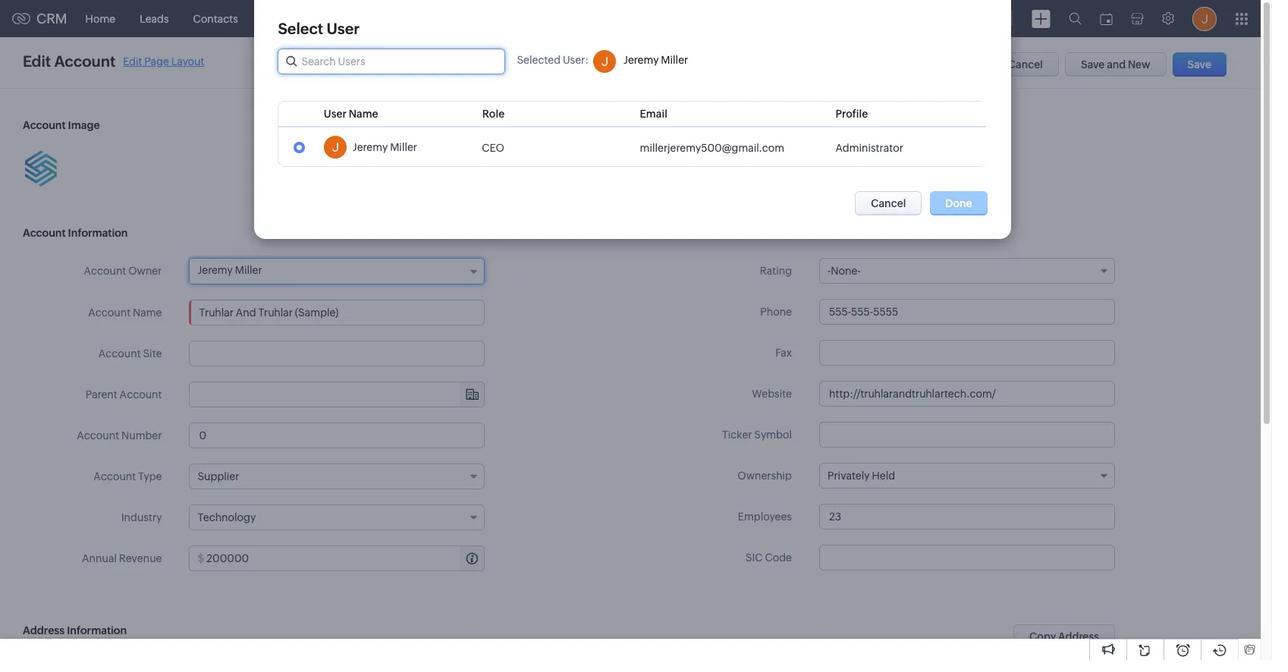Task type: vqa. For each thing, say whether or not it's contained in the screenshot.
Email
yes



Task type: describe. For each thing, give the bounding box(es) containing it.
new
[[1128, 58, 1151, 71]]

save for save
[[1188, 58, 1212, 71]]

account for account information
[[23, 227, 66, 239]]

user for select user
[[327, 20, 360, 37]]

selected user :
[[517, 54, 589, 66]]

parent account
[[86, 388, 162, 401]]

number
[[121, 429, 162, 442]]

leads link
[[128, 0, 181, 37]]

name for account name
[[133, 306, 162, 319]]

ticker
[[722, 429, 752, 441]]

information for address
[[67, 624, 127, 637]]

page
[[144, 55, 169, 67]]

account owner
[[84, 265, 162, 277]]

email
[[640, 108, 668, 120]]

1 horizontal spatial address
[[1058, 630, 1099, 643]]

ceo
[[482, 142, 505, 154]]

owner
[[128, 265, 162, 277]]

1 vertical spatial jeremy
[[353, 141, 388, 153]]

image image
[[23, 150, 59, 187]]

0 horizontal spatial miller
[[235, 264, 262, 276]]

sic
[[746, 552, 763, 564]]

crm
[[36, 11, 67, 27]]

sic code
[[746, 552, 792, 564]]

account for account name
[[88, 306, 131, 319]]

millerjeremy500@gmail.com
[[640, 142, 785, 154]]

edit inside edit account edit page layout
[[123, 55, 142, 67]]

site
[[143, 347, 162, 360]]

2 horizontal spatial miller
[[661, 54, 688, 66]]

profile
[[836, 108, 869, 120]]

type
[[138, 470, 162, 483]]

account information
[[23, 227, 128, 239]]

account name
[[88, 306, 162, 319]]

user name
[[324, 108, 379, 120]]

contacts link
[[181, 0, 250, 37]]

1 vertical spatial jeremy miller
[[353, 141, 418, 153]]

annual revenue
[[82, 552, 162, 564]]

ownership
[[738, 470, 792, 482]]

save button
[[1173, 52, 1227, 77]]

0 horizontal spatial edit
[[23, 52, 51, 70]]

image
[[68, 119, 100, 131]]

layout
[[171, 55, 204, 67]]

account image
[[23, 119, 100, 131]]

revenue
[[119, 552, 162, 564]]

rating
[[760, 265, 792, 277]]

phone
[[760, 306, 792, 318]]

account number
[[77, 429, 162, 442]]

administrator
[[836, 142, 904, 154]]

1 horizontal spatial cancel button
[[992, 52, 1059, 77]]

parent
[[86, 388, 117, 401]]

edit account edit page layout
[[23, 52, 204, 70]]

website
[[752, 388, 792, 400]]



Task type: locate. For each thing, give the bounding box(es) containing it.
0 vertical spatial user
[[327, 20, 360, 37]]

user
[[327, 20, 360, 37], [563, 54, 585, 66], [324, 108, 347, 120]]

edit
[[23, 52, 51, 70], [123, 55, 142, 67]]

annual
[[82, 552, 117, 564]]

account down home
[[54, 52, 116, 70]]

address
[[23, 624, 65, 637], [1058, 630, 1099, 643]]

account down account owner
[[88, 306, 131, 319]]

2 vertical spatial miller
[[235, 264, 262, 276]]

account site
[[98, 347, 162, 360]]

cancel button
[[992, 52, 1059, 77], [855, 191, 922, 215]]

crm link
[[12, 11, 67, 27]]

save right new
[[1188, 58, 1212, 71]]

2 horizontal spatial jeremy
[[624, 54, 659, 66]]

save and new button
[[1065, 52, 1167, 77]]

account
[[54, 52, 116, 70], [23, 119, 66, 131], [23, 227, 66, 239], [84, 265, 126, 277], [88, 306, 131, 319], [98, 347, 141, 360], [120, 388, 162, 401], [77, 429, 119, 442], [94, 470, 136, 483]]

1 save from the left
[[1081, 58, 1105, 71]]

0 vertical spatial jeremy miller
[[624, 54, 688, 66]]

account down image at the left top of the page
[[23, 227, 66, 239]]

1 horizontal spatial miller
[[390, 141, 418, 153]]

edit page layout link
[[123, 55, 204, 67]]

account down parent at the bottom left of page
[[77, 429, 119, 442]]

name for user name
[[349, 108, 379, 120]]

jeremy miller
[[624, 54, 688, 66], [353, 141, 418, 153], [198, 264, 262, 276]]

Search Users text field
[[279, 49, 505, 74]]

save
[[1081, 58, 1105, 71], [1188, 58, 1212, 71]]

leads
[[140, 13, 169, 25]]

information inside the address information copy address
[[67, 624, 127, 637]]

address information copy address
[[23, 624, 1099, 643]]

cancel for the rightmost cancel button
[[1008, 58, 1043, 71]]

1 vertical spatial cancel
[[871, 197, 906, 209]]

0 vertical spatial name
[[349, 108, 379, 120]]

contacts
[[193, 13, 238, 25]]

information for account
[[68, 227, 128, 239]]

0 vertical spatial cancel button
[[992, 52, 1059, 77]]

2 vertical spatial jeremy miller
[[198, 264, 262, 276]]

0 horizontal spatial save
[[1081, 58, 1105, 71]]

0 vertical spatial jeremy
[[624, 54, 659, 66]]

user for selected user :
[[563, 54, 585, 66]]

information down annual
[[67, 624, 127, 637]]

symbol
[[754, 429, 792, 441]]

1 horizontal spatial jeremy
[[353, 141, 388, 153]]

industry
[[121, 511, 162, 523]]

0 vertical spatial information
[[68, 227, 128, 239]]

ticker symbol
[[722, 429, 792, 441]]

edit left page
[[123, 55, 142, 67]]

0 vertical spatial cancel
[[1008, 58, 1043, 71]]

account left type
[[94, 470, 136, 483]]

account for account type
[[94, 470, 136, 483]]

save and new
[[1081, 58, 1151, 71]]

fax
[[775, 347, 792, 359]]

:
[[585, 54, 589, 66]]

employees
[[738, 511, 792, 523]]

account for account owner
[[84, 265, 126, 277]]

copy
[[1030, 630, 1056, 643]]

1 horizontal spatial cancel
[[1008, 58, 1043, 71]]

jeremy down user name
[[353, 141, 388, 153]]

save for save and new
[[1081, 58, 1105, 71]]

name down the 'search users' text box
[[349, 108, 379, 120]]

None text field
[[819, 422, 1115, 448], [819, 504, 1115, 530], [819, 545, 1115, 571], [207, 546, 484, 571], [819, 422, 1115, 448], [819, 504, 1115, 530], [819, 545, 1115, 571], [207, 546, 484, 571]]

account left image
[[23, 119, 66, 131]]

deals link
[[322, 0, 373, 37]]

save left and
[[1081, 58, 1105, 71]]

0 horizontal spatial address
[[23, 624, 65, 637]]

None text field
[[819, 299, 1115, 325], [189, 300, 485, 325], [819, 340, 1115, 366], [189, 341, 485, 366], [819, 381, 1115, 407], [189, 423, 485, 448], [819, 299, 1115, 325], [189, 300, 485, 325], [819, 340, 1115, 366], [189, 341, 485, 366], [819, 381, 1115, 407], [189, 423, 485, 448]]

2 vertical spatial jeremy
[[198, 264, 233, 276]]

account left owner
[[84, 265, 126, 277]]

1 horizontal spatial jeremy miller
[[353, 141, 418, 153]]

account for account site
[[98, 347, 141, 360]]

accounts
[[262, 13, 310, 25]]

name up site at the left bottom of the page
[[133, 306, 162, 319]]

select
[[278, 20, 323, 37]]

0 horizontal spatial cancel button
[[855, 191, 922, 215]]

jeremy
[[624, 54, 659, 66], [353, 141, 388, 153], [198, 264, 233, 276]]

2 horizontal spatial jeremy miller
[[624, 54, 688, 66]]

1 horizontal spatial save
[[1188, 58, 1212, 71]]

name
[[349, 108, 379, 120], [133, 306, 162, 319]]

account right parent at the bottom left of page
[[120, 388, 162, 401]]

1 vertical spatial cancel button
[[855, 191, 922, 215]]

cancel for the left cancel button
[[871, 197, 906, 209]]

1 vertical spatial miller
[[390, 141, 418, 153]]

information
[[68, 227, 128, 239], [67, 624, 127, 637]]

0 vertical spatial miller
[[661, 54, 688, 66]]

edit down crm link
[[23, 52, 51, 70]]

home link
[[73, 0, 128, 37]]

copy address button
[[1014, 624, 1115, 649]]

2 save from the left
[[1188, 58, 1212, 71]]

deals
[[334, 13, 361, 25]]

home
[[85, 13, 115, 25]]

jeremy right owner
[[198, 264, 233, 276]]

jeremy right :
[[624, 54, 659, 66]]

selected
[[517, 54, 561, 66]]

miller
[[661, 54, 688, 66], [390, 141, 418, 153], [235, 264, 262, 276]]

1 vertical spatial information
[[67, 624, 127, 637]]

1 vertical spatial user
[[563, 54, 585, 66]]

cancel
[[1008, 58, 1043, 71], [871, 197, 906, 209]]

information up account owner
[[68, 227, 128, 239]]

account for account image
[[23, 119, 66, 131]]

account for account number
[[77, 429, 119, 442]]

code
[[765, 552, 792, 564]]

0 horizontal spatial name
[[133, 306, 162, 319]]

1 horizontal spatial edit
[[123, 55, 142, 67]]

1 vertical spatial name
[[133, 306, 162, 319]]

accounts link
[[250, 0, 322, 37]]

0 horizontal spatial jeremy miller
[[198, 264, 262, 276]]

and
[[1107, 58, 1126, 71]]

account left site at the left bottom of the page
[[98, 347, 141, 360]]

1 horizontal spatial name
[[349, 108, 379, 120]]

account type
[[94, 470, 162, 483]]

select user
[[278, 20, 360, 37]]

0 horizontal spatial jeremy
[[198, 264, 233, 276]]

2 vertical spatial user
[[324, 108, 347, 120]]

role
[[482, 108, 505, 120]]

0 horizontal spatial cancel
[[871, 197, 906, 209]]



